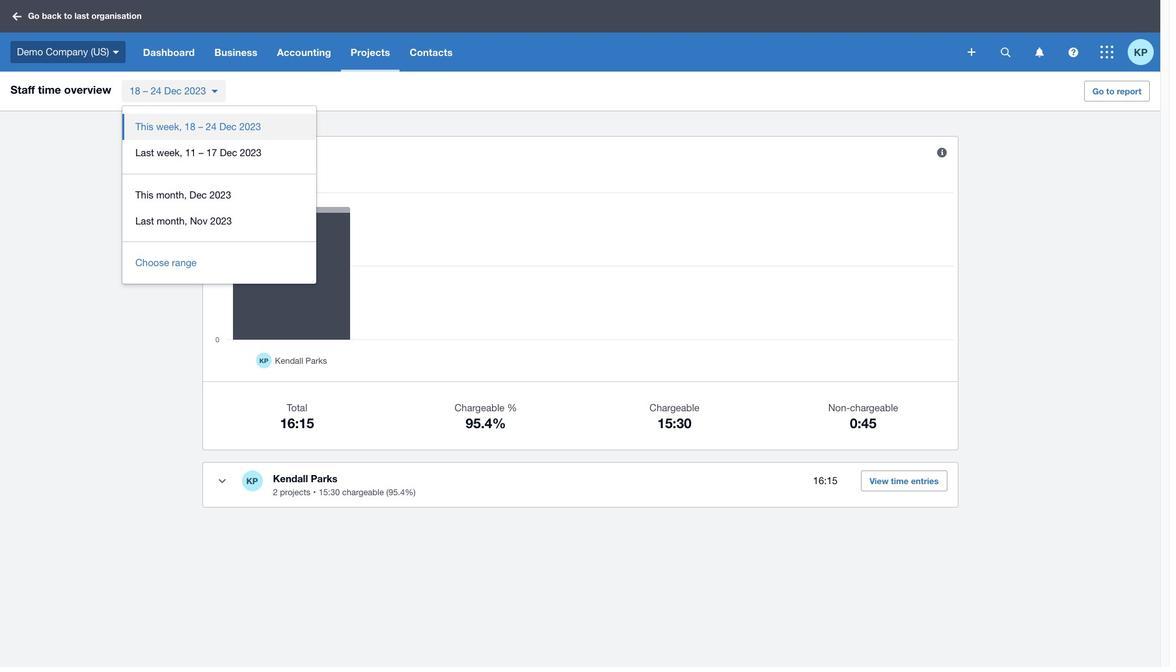 Task type: locate. For each thing, give the bounding box(es) containing it.
svg image
[[1101, 46, 1114, 59], [1001, 47, 1011, 57], [1035, 47, 1044, 57], [1069, 47, 1078, 57]]

entries
[[911, 476, 939, 486]]

kp
[[1134, 46, 1148, 58], [246, 476, 258, 486]]

time inside view time entries link
[[891, 476, 909, 486]]

(us)
[[91, 46, 109, 57]]

dec
[[164, 85, 182, 96], [219, 121, 237, 132], [220, 147, 237, 158], [189, 189, 207, 200]]

view time entries
[[870, 476, 939, 486]]

1 vertical spatial last
[[135, 215, 154, 227]]

month, left nov
[[157, 215, 187, 227]]

– down dashboard
[[143, 85, 148, 96]]

accounting
[[277, 46, 331, 58]]

0 vertical spatial time
[[38, 83, 61, 96]]

1 horizontal spatial 16:15
[[813, 475, 838, 486]]

0 horizontal spatial time
[[38, 83, 61, 96]]

1 vertical spatial to
[[1107, 86, 1115, 96]]

0 vertical spatial kp
[[1134, 46, 1148, 58]]

24 up 17
[[206, 121, 217, 132]]

month, inside this month, dec 2023 button
[[156, 189, 187, 200]]

1 this from the top
[[135, 121, 153, 132]]

kp right the toggle dropdown button
[[246, 476, 258, 486]]

this down the 18 – 24 dec 2023
[[135, 121, 153, 132]]

0 vertical spatial to
[[64, 11, 72, 21]]

demo
[[17, 46, 43, 57]]

chargeable inside the chargeable % 95.4%
[[455, 402, 505, 413]]

0 horizontal spatial chargeable
[[342, 488, 384, 497]]

week, down 18 – 24 dec 2023 popup button in the left of the page
[[156, 121, 182, 132]]

0 horizontal spatial 18
[[130, 85, 140, 96]]

month, up last month, nov 2023
[[156, 189, 187, 200]]

last for last week, 11 – 17 dec 2023
[[135, 147, 154, 158]]

month, inside 'last month, nov 2023' button
[[157, 215, 187, 227]]

0 horizontal spatial kp
[[246, 476, 258, 486]]

week, for this
[[156, 121, 182, 132]]

projects
[[280, 488, 311, 497]]

1 vertical spatial 18
[[185, 121, 195, 132]]

1 vertical spatial this
[[135, 189, 153, 200]]

0 vertical spatial month,
[[156, 189, 187, 200]]

2023 right nov
[[210, 215, 232, 227]]

contacts
[[410, 46, 453, 58]]

1 horizontal spatial time
[[891, 476, 909, 486]]

0 horizontal spatial 24
[[151, 85, 162, 96]]

–
[[143, 85, 148, 96], [198, 121, 203, 132], [199, 147, 204, 158]]

16:15
[[280, 415, 314, 432], [813, 475, 838, 486]]

2 chargeable from the left
[[650, 402, 700, 413]]

2023 up this week, 18 – 24 dec 2023
[[184, 85, 206, 96]]

this month, dec 2023 button
[[122, 182, 316, 208]]

– right 11 on the top left of page
[[199, 147, 204, 158]]

0 horizontal spatial svg image
[[12, 12, 21, 21]]

18
[[130, 85, 140, 96], [185, 121, 195, 132]]

to inside go to report "button"
[[1107, 86, 1115, 96]]

2 list box from the top
[[122, 174, 316, 242]]

0 horizontal spatial chargeable
[[455, 402, 505, 413]]

go inside go back to last organisation link
[[28, 11, 40, 21]]

15:30
[[658, 415, 692, 432], [319, 488, 340, 497]]

1 vertical spatial –
[[198, 121, 203, 132]]

1 chargeable from the left
[[455, 402, 505, 413]]

to left last
[[64, 11, 72, 21]]

16:15 left view
[[813, 475, 838, 486]]

week, inside this week, 18 – 24 dec 2023 button
[[156, 121, 182, 132]]

0 vertical spatial –
[[143, 85, 148, 96]]

view
[[870, 476, 889, 486]]

24
[[151, 85, 162, 96], [206, 121, 217, 132]]

demo company (us) button
[[0, 33, 133, 72]]

2023 right 17
[[240, 147, 262, 158]]

this inside this week, 18 – 24 dec 2023 button
[[135, 121, 153, 132]]

go for go back to last organisation
[[28, 11, 40, 21]]

week, inside last week, 11 – 17 dec 2023 button
[[157, 147, 182, 158]]

month, for this
[[156, 189, 187, 200]]

1 horizontal spatial 15:30
[[658, 415, 692, 432]]

0 vertical spatial 18
[[130, 85, 140, 96]]

time right staff at the top of the page
[[38, 83, 61, 96]]

%
[[507, 402, 517, 413]]

this for this month, dec 2023
[[135, 189, 153, 200]]

organisation
[[91, 11, 142, 21]]

18 up 11 on the top left of page
[[185, 121, 195, 132]]

week, left 11 on the top left of page
[[157, 147, 182, 158]]

24 inside button
[[206, 121, 217, 132]]

1 vertical spatial 15:30
[[319, 488, 340, 497]]

business
[[214, 46, 258, 58]]

0 horizontal spatial to
[[64, 11, 72, 21]]

16:15 down total
[[280, 415, 314, 432]]

1 vertical spatial go
[[1093, 86, 1104, 96]]

chargeable left (95.4%) at the bottom of the page
[[342, 488, 384, 497]]

nov
[[190, 215, 208, 227]]

last left 11 on the top left of page
[[135, 147, 154, 158]]

last
[[75, 11, 89, 21]]

(95.4%)
[[386, 488, 416, 497]]

week,
[[156, 121, 182, 132], [157, 147, 182, 158]]

1 vertical spatial month,
[[157, 215, 187, 227]]

kp up report
[[1134, 46, 1148, 58]]

chargeable % 95.4%
[[455, 402, 517, 432]]

go back to last organisation
[[28, 11, 142, 21]]

2 vertical spatial –
[[199, 147, 204, 158]]

time
[[38, 83, 61, 96], [891, 476, 909, 486]]

choose range
[[135, 257, 197, 268]]

business button
[[205, 33, 267, 72]]

go
[[28, 11, 40, 21], [1093, 86, 1104, 96]]

month, for last
[[157, 215, 187, 227]]

1 horizontal spatial to
[[1107, 86, 1115, 96]]

0 vertical spatial last
[[135, 147, 154, 158]]

go to report
[[1093, 86, 1142, 96]]

group containing this week, 18 – 24 dec 2023
[[122, 106, 316, 284]]

go for go to report
[[1093, 86, 1104, 96]]

18 right overview
[[130, 85, 140, 96]]

0 vertical spatial week,
[[156, 121, 182, 132]]

0:45
[[850, 415, 877, 432]]

0 vertical spatial 24
[[151, 85, 162, 96]]

1 horizontal spatial svg image
[[112, 51, 119, 54]]

this inside this month, dec 2023 button
[[135, 189, 153, 200]]

this
[[135, 121, 153, 132], [135, 189, 153, 200]]

this month, dec 2023
[[135, 189, 231, 200]]

svg image inside go back to last organisation link
[[12, 12, 21, 21]]

banner
[[0, 0, 1161, 72]]

chargeable for 95.4%
[[455, 402, 505, 413]]

go left back
[[28, 11, 40, 21]]

dec up last week, 11 – 17 dec 2023 button
[[219, 121, 237, 132]]

17
[[206, 147, 217, 158]]

view time entries link
[[861, 471, 947, 491]]

2023
[[184, 85, 206, 96], [239, 121, 261, 132], [240, 147, 262, 158], [210, 189, 231, 200], [210, 215, 232, 227]]

0 horizontal spatial go
[[28, 11, 40, 21]]

1 horizontal spatial 18
[[185, 121, 195, 132]]

kp inside popup button
[[1134, 46, 1148, 58]]

2 this from the top
[[135, 189, 153, 200]]

0 horizontal spatial 15:30
[[319, 488, 340, 497]]

to
[[64, 11, 72, 21], [1107, 86, 1115, 96]]

last for last month, nov 2023
[[135, 215, 154, 227]]

last up choose on the left
[[135, 215, 154, 227]]

go inside go to report "button"
[[1093, 86, 1104, 96]]

group
[[122, 106, 316, 284]]

banner containing kp
[[0, 0, 1161, 72]]

last
[[135, 147, 154, 158], [135, 215, 154, 227]]

last month, nov 2023
[[135, 215, 232, 227]]

non-
[[828, 402, 850, 413]]

dec inside popup button
[[164, 85, 182, 96]]

15:30 inside chargeable 15:30
[[658, 415, 692, 432]]

18 inside 18 – 24 dec 2023 popup button
[[130, 85, 140, 96]]

this up last month, nov 2023
[[135, 189, 153, 200]]

2023 up last week, 11 – 17 dec 2023 button
[[239, 121, 261, 132]]

0 vertical spatial 16:15
[[280, 415, 314, 432]]

time right view
[[891, 476, 909, 486]]

1 list box from the top
[[122, 106, 316, 174]]

2
[[273, 488, 278, 497]]

0 vertical spatial go
[[28, 11, 40, 21]]

1 vertical spatial time
[[891, 476, 909, 486]]

0 vertical spatial 15:30
[[658, 415, 692, 432]]

1 horizontal spatial kp
[[1134, 46, 1148, 58]]

chargeable
[[455, 402, 505, 413], [650, 402, 700, 413]]

0 vertical spatial chargeable
[[850, 402, 899, 413]]

1 vertical spatial 24
[[206, 121, 217, 132]]

month,
[[156, 189, 187, 200], [157, 215, 187, 227]]

svg image
[[12, 12, 21, 21], [968, 48, 976, 56], [112, 51, 119, 54]]

1 horizontal spatial chargeable
[[850, 402, 899, 413]]

non-chargeable 0:45
[[828, 402, 899, 432]]

list box
[[122, 106, 316, 174], [122, 174, 316, 242]]

choose
[[135, 257, 169, 268]]

– up last week, 11 – 17 dec 2023
[[198, 121, 203, 132]]

chargeable up 0:45
[[850, 402, 899, 413]]

1 horizontal spatial 24
[[206, 121, 217, 132]]

go left report
[[1093, 86, 1104, 96]]

1 horizontal spatial chargeable
[[650, 402, 700, 413]]

0 vertical spatial this
[[135, 121, 153, 132]]

24 down dashboard link at the top left of page
[[151, 85, 162, 96]]

1 horizontal spatial go
[[1093, 86, 1104, 96]]

2 horizontal spatial svg image
[[968, 48, 976, 56]]

dec down dashboard
[[164, 85, 182, 96]]

chargeable
[[850, 402, 899, 413], [342, 488, 384, 497]]

18 inside this week, 18 – 24 dec 2023 button
[[185, 121, 195, 132]]

time for staff
[[38, 83, 61, 96]]

1 last from the top
[[135, 147, 154, 158]]

to left report
[[1107, 86, 1115, 96]]

2 last from the top
[[135, 215, 154, 227]]

2023 inside popup button
[[184, 85, 206, 96]]

1 vertical spatial chargeable
[[342, 488, 384, 497]]

0 horizontal spatial 16:15
[[280, 415, 314, 432]]

1 vertical spatial week,
[[157, 147, 182, 158]]

•
[[313, 488, 316, 497]]



Task type: vqa. For each thing, say whether or not it's contained in the screenshot.
Accounting
yes



Task type: describe. For each thing, give the bounding box(es) containing it.
this for this week, 18 – 24 dec 2023
[[135, 121, 153, 132]]

this week, 18 – 24 dec 2023
[[135, 121, 261, 132]]

chargeable 15:30
[[650, 402, 700, 432]]

kp button
[[1128, 33, 1161, 72]]

accounting button
[[267, 33, 341, 72]]

– inside popup button
[[143, 85, 148, 96]]

staff time overview
[[10, 83, 111, 96]]

staff
[[10, 83, 35, 96]]

svg image inside demo company (us) popup button
[[112, 51, 119, 54]]

time for view
[[891, 476, 909, 486]]

24 inside popup button
[[151, 85, 162, 96]]

dec right 17
[[220, 147, 237, 158]]

overview
[[64, 83, 111, 96]]

back
[[42, 11, 62, 21]]

18 – 24 dec 2023 button
[[122, 80, 226, 102]]

chargeable for 15:30
[[650, 402, 700, 413]]

list box containing this month, dec 2023
[[122, 174, 316, 242]]

company
[[46, 46, 88, 57]]

1 vertical spatial kp
[[246, 476, 258, 486]]

toggle image
[[219, 479, 226, 483]]

list box containing this week, 18 – 24 dec 2023
[[122, 106, 316, 174]]

– for 18
[[198, 121, 203, 132]]

week, for last
[[157, 147, 182, 158]]

– for 11
[[199, 147, 204, 158]]

go to report button
[[1084, 81, 1150, 102]]

demo company (us)
[[17, 46, 109, 57]]

projects
[[351, 46, 390, 58]]

report
[[1117, 86, 1142, 96]]

95.4%
[[466, 415, 506, 432]]

15:30 inside kendall parks 2 projects • 15:30 chargeable (95.4%)
[[319, 488, 340, 497]]

choose range button
[[122, 250, 316, 276]]

last week, 11 – 17 dec 2023 button
[[122, 140, 316, 166]]

11
[[185, 147, 196, 158]]

range
[[172, 257, 197, 268]]

dec up nov
[[189, 189, 207, 200]]

toggle button
[[209, 468, 235, 494]]

last week, 11 – 17 dec 2023
[[135, 147, 262, 158]]

chargeable inside non-chargeable 0:45
[[850, 402, 899, 413]]

18 – 24 dec 2023
[[130, 85, 206, 96]]

last month, nov 2023 button
[[122, 208, 316, 234]]

to inside go back to last organisation link
[[64, 11, 72, 21]]

contacts button
[[400, 33, 463, 72]]

2023 up 'last month, nov 2023' button on the left
[[210, 189, 231, 200]]

this week, 18 – 24 dec 2023 button
[[122, 114, 316, 140]]

total
[[287, 402, 307, 413]]

go back to last organisation link
[[8, 5, 149, 28]]

kendall
[[273, 473, 308, 484]]

projects button
[[341, 33, 400, 72]]

chargeable inside kendall parks 2 projects • 15:30 chargeable (95.4%)
[[342, 488, 384, 497]]

dashboard link
[[133, 33, 205, 72]]

chart key image
[[937, 147, 947, 157]]

choose range link
[[135, 257, 197, 268]]

kendall parks 2 projects • 15:30 chargeable (95.4%)
[[273, 473, 416, 497]]

dashboard
[[143, 46, 195, 58]]

1 vertical spatial 16:15
[[813, 475, 838, 486]]

total 16:15
[[280, 402, 314, 432]]

parks
[[311, 473, 338, 484]]

chart key button
[[929, 139, 955, 165]]



